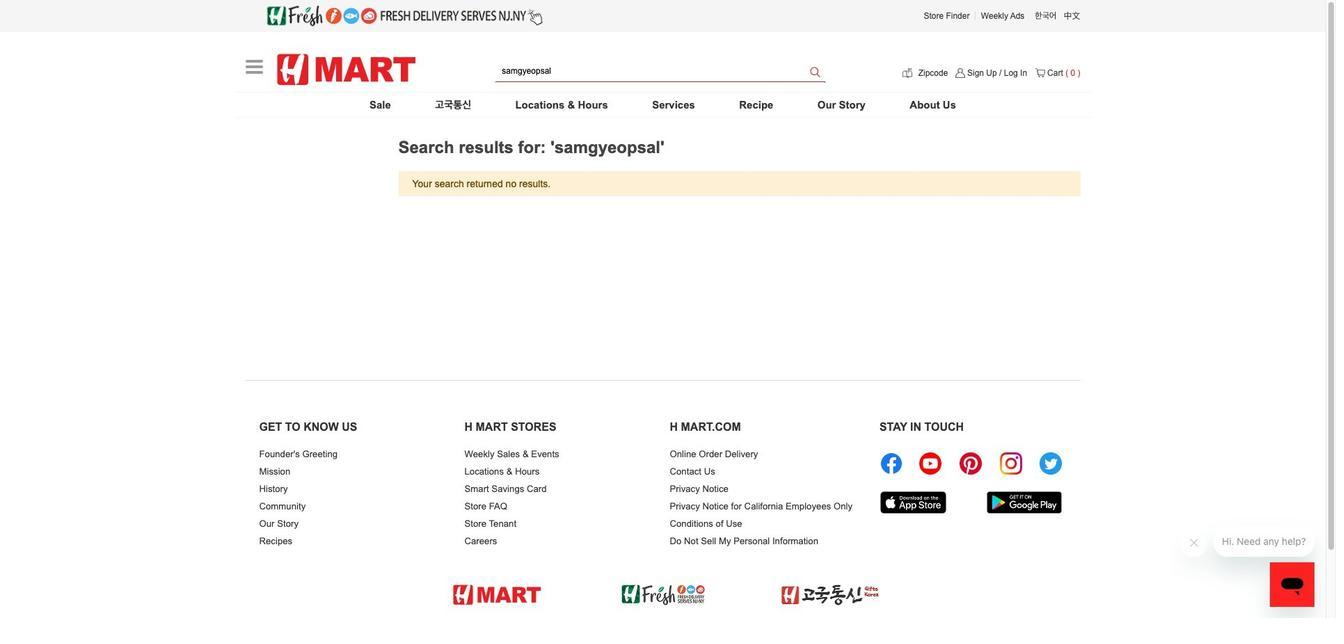Task type: locate. For each thing, give the bounding box(es) containing it.
1 vertical spatial h mart image
[[449, 585, 543, 606]]

hmart facebook image
[[880, 452, 903, 475]]

hmart google play image
[[987, 491, 1062, 514]]

hmart instagram image
[[1001, 452, 1023, 475]]

hmart youtube image
[[920, 452, 942, 475]]

hmart twitter image
[[1040, 452, 1062, 475]]

1 horizontal spatial h mart image
[[449, 585, 543, 606]]

Trending: #Hangwa #Buldak #Tea text field
[[496, 61, 826, 82]]

h mart image
[[277, 46, 416, 93], [449, 585, 543, 606]]

hmart pinterest image
[[960, 452, 982, 475]]

0 vertical spatial h mart image
[[277, 46, 416, 93]]

0 horizontal spatial h mart image
[[277, 46, 416, 93]]



Task type: vqa. For each thing, say whether or not it's contained in the screenshot.
0% image to the right
no



Task type: describe. For each thing, give the bounding box(es) containing it.
hfresh image
[[266, 6, 543, 26]]

h mart go-guk image
[[782, 585, 879, 606]]

h fresh image
[[621, 585, 705, 606]]

hmart app store image
[[880, 491, 947, 514]]



